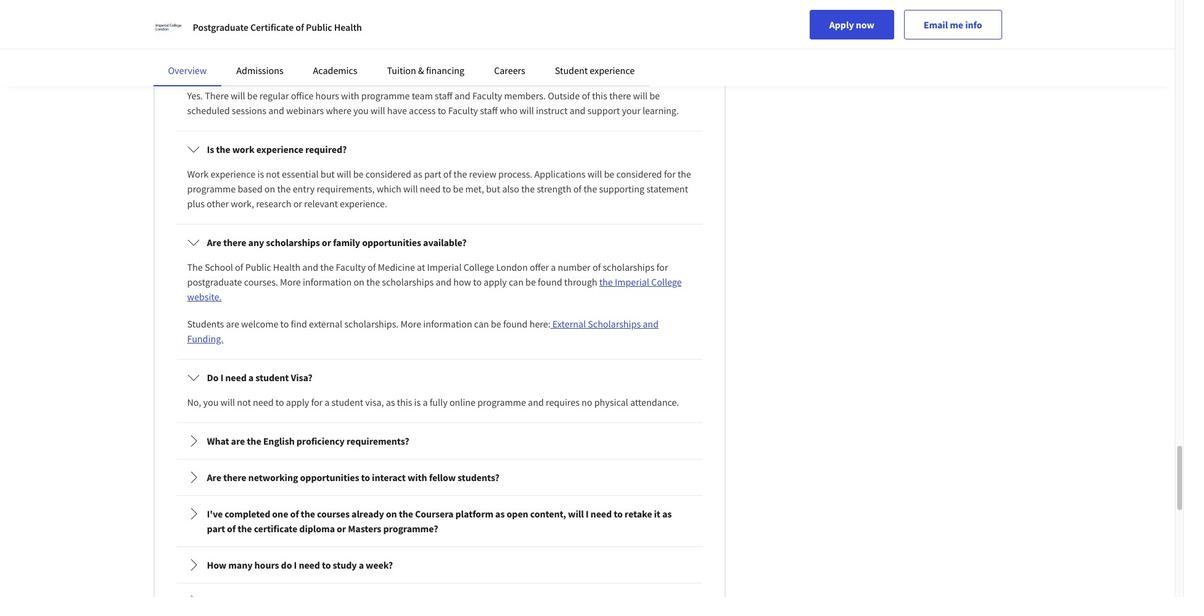 Task type: locate. For each thing, give the bounding box(es) containing it.
0 horizontal spatial experience
[[211, 168, 256, 180]]

online
[[298, 11, 324, 23], [248, 65, 275, 77], [450, 396, 476, 408]]

1 horizontal spatial staff
[[480, 104, 498, 117]]

study left 'week?'
[[333, 559, 357, 571]]

experience inside work experience is not essential but will be considered as part of the review process. applications will be considered for the programme based on the entry requirements, which will need to be met, but also the strength of the supporting statement plus other work, research or relevant experience.
[[211, 168, 256, 180]]

diploma
[[299, 523, 335, 535]]

1 horizontal spatial can
[[474, 318, 489, 330]]

the inside the imperial college website.
[[599, 276, 613, 288]]

student
[[256, 371, 289, 384], [332, 396, 363, 408]]

any up courses. in the left top of the page
[[248, 236, 264, 249]]

1 vertical spatial study
[[333, 559, 357, 571]]

which
[[377, 183, 401, 195]]

this up support
[[592, 89, 607, 102]]

i've completed one of the courses already on the coursera platform as open content, will i need to retake it as part of the certificate diploma or masters programme?
[[207, 508, 672, 535]]

scholarships down research in the left top of the page
[[266, 236, 320, 249]]

are for are there any scholarships or family opportunities available?
[[207, 236, 221, 249]]

external
[[309, 318, 343, 330]]

office
[[277, 65, 301, 77], [291, 89, 314, 102]]

need inside dropdown button
[[225, 371, 247, 384]]

and down financing
[[455, 89, 471, 102]]

hours inside yes. there will be regular office hours with programme team staff and faculty members. outside of this there will be scheduled sessions and webinars where you will have access to faculty staff who will instruct and support your learning.
[[316, 89, 339, 102]]

2 vertical spatial are
[[207, 471, 221, 484]]

the up research in the left top of the page
[[277, 183, 291, 195]]

scholarships inside 'dropdown button'
[[266, 236, 320, 249]]

0 vertical spatial is
[[270, 11, 276, 23]]

faculty down family
[[336, 261, 366, 273]]

0 vertical spatial opportunities
[[362, 236, 421, 249]]

apply down london
[[484, 276, 507, 288]]

0 horizontal spatial apply
[[286, 396, 309, 408]]

i've completed one of the courses already on the coursera platform as open content, will i need to retake it as part of the certificate diploma or masters programme? button
[[177, 497, 702, 546]]

is inside work experience is not essential but will be considered as part of the review process. applications will be considered for the programme based on the entry requirements, which will need to be met, but also the strength of the supporting statement plus other work, research or relevant experience.
[[258, 168, 264, 180]]

programme down work
[[187, 183, 236, 195]]

can
[[361, 11, 376, 23], [509, 276, 524, 288], [474, 318, 489, 330]]

to down diploma
[[322, 559, 331, 571]]

1 vertical spatial work,
[[231, 197, 254, 210]]

there left the networking
[[223, 471, 246, 484]]

0 horizontal spatial fully
[[278, 11, 296, 23]]

1 horizontal spatial opportunities
[[362, 236, 421, 249]]

and down outside
[[570, 104, 586, 117]]

found down offer
[[538, 276, 562, 288]]

or inside 'i've completed one of the courses already on the coursera platform as open content, will i need to retake it as part of the certificate diploma or masters programme?'
[[337, 523, 346, 535]]

1 vertical spatial fully
[[430, 396, 448, 408]]

opportunities up courses
[[300, 471, 359, 484]]

student experience
[[555, 64, 635, 76]]

2 considered from the left
[[617, 168, 662, 180]]

0 vertical spatial apply
[[484, 276, 507, 288]]

1 horizontal spatial is
[[270, 11, 276, 23]]

no,
[[187, 396, 201, 408]]

have
[[387, 104, 407, 117]]

faculty right the 'access'
[[448, 104, 478, 117]]

other right plus
[[207, 197, 229, 210]]

0 vertical spatial information
[[303, 276, 352, 288]]

team
[[412, 89, 433, 102]]

a
[[621, 11, 626, 23], [551, 261, 556, 273], [249, 371, 254, 384], [325, 396, 330, 408], [423, 396, 428, 408], [359, 559, 364, 571]]

0 horizontal spatial your
[[424, 11, 443, 23]]

found left here:
[[503, 318, 528, 330]]

0 horizontal spatial this
[[397, 396, 412, 408]]

or down courses
[[337, 523, 346, 535]]

health up courses. in the left top of the page
[[273, 261, 301, 273]]

visa?
[[291, 371, 313, 384]]

1 vertical spatial your
[[622, 104, 641, 117]]

work, right home, in the left of the page
[[473, 11, 496, 23]]

1 vertical spatial any
[[248, 236, 264, 249]]

0 horizontal spatial other
[[207, 197, 229, 210]]

of right outside
[[582, 89, 590, 102]]

1 horizontal spatial public
[[306, 21, 332, 33]]

1 vertical spatial but
[[486, 183, 500, 195]]

programme?
[[383, 523, 438, 535]]

work, inside work experience is not essential but will be considered as part of the review process. applications will be considered for the programme based on the entry requirements, which will need to be met, but also the strength of the supporting statement plus other work, research or relevant experience.
[[231, 197, 254, 210]]

public up courses. in the left top of the page
[[245, 261, 271, 273]]

0 horizontal spatial information
[[303, 276, 352, 288]]

there for are there online office hours with instructors?
[[223, 65, 246, 77]]

location
[[550, 11, 584, 23]]

faculty inside the school of public health and the faculty of medicine at imperial college london offer a number of scholarships for postgraduate courses. more information on the scholarships and how to apply can be found through
[[336, 261, 366, 273]]

public for school
[[245, 261, 271, 273]]

through
[[564, 276, 597, 288]]

0 horizontal spatial imperial
[[427, 261, 462, 273]]

1 vertical spatial public
[[245, 261, 271, 273]]

1 vertical spatial student
[[332, 396, 363, 408]]

how
[[454, 276, 471, 288]]

the down completed
[[238, 523, 252, 535]]

college inside the imperial college website.
[[651, 276, 682, 288]]

for inside work experience is not essential but will be considered as part of the review process. applications will be considered for the programme based on the entry requirements, which will need to be met, but also the strength of the supporting statement plus other work, research or relevant experience.
[[664, 168, 676, 180]]

overview
[[168, 64, 207, 76]]

you up take
[[344, 11, 359, 23]]

are right what
[[231, 435, 245, 447]]

1 horizontal spatial imperial
[[615, 276, 650, 288]]

be up requirements,
[[353, 168, 364, 180]]

student left visa,
[[332, 396, 363, 408]]

experience right student
[[590, 64, 635, 76]]

opportunities inside are there networking opportunities to interact with fellow students? dropdown button
[[300, 471, 359, 484]]

0 vertical spatial can
[[361, 11, 376, 23]]

or down 'entry'
[[293, 197, 302, 210]]

will up the sessions
[[231, 89, 245, 102]]

public inside the school of public health and the faculty of medicine at imperial college london offer a number of scholarships for postgraduate courses. more information on the scholarships and how to apply can be found through
[[245, 261, 271, 273]]

postgraduate certificate of public health
[[193, 21, 362, 33]]

info
[[966, 19, 982, 31]]

1 vertical spatial imperial
[[615, 276, 650, 288]]

2 vertical spatial you
[[203, 396, 219, 408]]

not for need
[[237, 396, 251, 408]]

will inside no; the programme is fully online and you can study from your home, work, or any other location that has a secure and strong wi-fi connection. no teaching will take place on campus.
[[340, 26, 355, 38]]

1 horizontal spatial more
[[401, 318, 421, 330]]

hours up where
[[316, 89, 339, 102]]

not down is the work experience required?
[[266, 168, 280, 180]]

your inside no; the programme is fully online and you can study from your home, work, or any other location that has a secure and strong wi-fi connection. no teaching will take place on campus.
[[424, 11, 443, 23]]

1 are from the top
[[207, 65, 221, 77]]

online up teaching
[[298, 11, 324, 23]]

will inside 'i've completed one of the courses already on the coursera platform as open content, will i need to retake it as part of the certificate diploma or masters programme?'
[[568, 508, 584, 520]]

of right "certificate"
[[296, 21, 304, 33]]

are
[[207, 65, 221, 77], [207, 236, 221, 249], [207, 471, 221, 484]]

0 vertical spatial college
[[464, 261, 494, 273]]

admissions link
[[236, 64, 284, 76]]

more right scholarships.
[[401, 318, 421, 330]]

study inside no; the programme is fully online and you can study from your home, work, or any other location that has a secure and strong wi-fi connection. no teaching will take place on campus.
[[378, 11, 400, 23]]

hours left do
[[255, 559, 279, 571]]

student experience link
[[555, 64, 635, 76]]

0 horizontal spatial i
[[221, 371, 223, 384]]

considered up which
[[366, 168, 411, 180]]

entry
[[293, 183, 315, 195]]

your right support
[[622, 104, 641, 117]]

i inside 'i've completed one of the courses already on the coursera platform as open content, will i need to retake it as part of the certificate diploma or masters programme?'
[[586, 508, 589, 520]]

0 vertical spatial but
[[321, 168, 335, 180]]

or left family
[[322, 236, 331, 249]]

imperial college london logo image
[[153, 12, 183, 42]]

with left fellow
[[408, 471, 427, 484]]

required?
[[305, 143, 347, 156]]

1 horizontal spatial not
[[266, 168, 280, 180]]

need
[[420, 183, 441, 195], [225, 371, 247, 384], [253, 396, 274, 408], [591, 508, 612, 520], [299, 559, 320, 571]]

0 vertical spatial study
[[378, 11, 400, 23]]

you
[[344, 11, 359, 23], [354, 104, 369, 117], [203, 396, 219, 408]]

0 horizontal spatial online
[[248, 65, 275, 77]]

0 vertical spatial your
[[424, 11, 443, 23]]

you right where
[[354, 104, 369, 117]]

0 vertical spatial you
[[344, 11, 359, 23]]

scholarships right number
[[603, 261, 655, 273]]

programme
[[219, 11, 268, 23], [361, 89, 410, 102], [187, 183, 236, 195], [478, 396, 526, 408]]

0 vertical spatial imperial
[[427, 261, 462, 273]]

for for considered
[[664, 168, 676, 180]]

met,
[[465, 183, 484, 195]]

there
[[223, 65, 246, 77], [609, 89, 631, 102], [223, 236, 246, 249], [223, 471, 246, 484]]

a right offer
[[551, 261, 556, 273]]

and down regular
[[268, 104, 284, 117]]

imperial
[[427, 261, 462, 273], [615, 276, 650, 288]]

the up met,
[[454, 168, 467, 180]]

experience for work
[[211, 168, 256, 180]]

office up regular
[[277, 65, 301, 77]]

but left also
[[486, 183, 500, 195]]

0 horizontal spatial can
[[361, 11, 376, 23]]

are inside 'dropdown button'
[[207, 236, 221, 249]]

secure
[[628, 11, 655, 23]]

0 vertical spatial found
[[538, 276, 562, 288]]

study up place
[[378, 11, 400, 23]]

1 horizontal spatial work,
[[473, 11, 496, 23]]

the up programme? at the bottom
[[399, 508, 413, 520]]

financing
[[426, 64, 465, 76]]

1 horizontal spatial scholarships
[[382, 276, 434, 288]]

to
[[438, 104, 446, 117], [443, 183, 451, 195], [473, 276, 482, 288], [280, 318, 289, 330], [276, 396, 284, 408], [361, 471, 370, 484], [614, 508, 623, 520], [322, 559, 331, 571]]

2 horizontal spatial online
[[450, 396, 476, 408]]

1 vertical spatial not
[[237, 396, 251, 408]]

will up 'supporting'
[[588, 168, 602, 180]]

yes. there will be regular office hours with programme team staff and faculty members. outside of this there will be scheduled sessions and webinars where you will have access to faculty staff who will instruct and support your learning.
[[187, 89, 679, 117]]

or inside 'dropdown button'
[[322, 236, 331, 249]]

1 vertical spatial apply
[[286, 396, 309, 408]]

health inside the school of public health and the faculty of medicine at imperial college london offer a number of scholarships for postgraduate courses. more information on the scholarships and how to apply can be found through
[[273, 261, 301, 273]]

not for essential
[[266, 168, 280, 180]]

0 vertical spatial more
[[280, 276, 301, 288]]

0 horizontal spatial public
[[245, 261, 271, 273]]

support
[[588, 104, 620, 117]]

for inside the school of public health and the faculty of medicine at imperial college london offer a number of scholarships for postgraduate courses. more information on the scholarships and how to apply can be found through
[[657, 261, 668, 273]]

0 horizontal spatial not
[[237, 396, 251, 408]]

information inside the school of public health and the faculty of medicine at imperial college london offer a number of scholarships for postgraduate courses. more information on the scholarships and how to apply can be found through
[[303, 276, 352, 288]]

i inside do i need a student visa? dropdown button
[[221, 371, 223, 384]]

information down are there any scholarships or family opportunities available?
[[303, 276, 352, 288]]

there up there
[[223, 65, 246, 77]]

are right "students"
[[226, 318, 239, 330]]

0 horizontal spatial opportunities
[[300, 471, 359, 484]]

any inside no; the programme is fully online and you can study from your home, work, or any other location that has a secure and strong wi-fi connection. no teaching will take place on campus.
[[509, 11, 524, 23]]

part down i've
[[207, 523, 225, 535]]

1 horizontal spatial student
[[332, 396, 363, 408]]

imperial up scholarships
[[615, 276, 650, 288]]

0 vertical spatial fully
[[278, 11, 296, 23]]

opportunities up medicine
[[362, 236, 421, 249]]

1 vertical spatial is
[[258, 168, 264, 180]]

study inside the how many hours do i need to study a week? dropdown button
[[333, 559, 357, 571]]

this inside yes. there will be regular office hours with programme team staff and faculty members. outside of this there will be scheduled sessions and webinars where you will have access to faculty staff who will instruct and support your learning.
[[592, 89, 607, 102]]

there up support
[[609, 89, 631, 102]]

not inside work experience is not essential but will be considered as part of the review process. applications will be considered for the programme based on the entry requirements, which will need to be met, but also the strength of the supporting statement plus other work, research or relevant experience.
[[266, 168, 280, 180]]

available?
[[423, 236, 467, 249]]

1 vertical spatial online
[[248, 65, 275, 77]]

1 vertical spatial for
[[657, 261, 668, 273]]

1 vertical spatial found
[[503, 318, 528, 330]]

apply down visa? at the bottom of the page
[[286, 396, 309, 408]]

or right home, in the left of the page
[[498, 11, 507, 23]]

0 vertical spatial for
[[664, 168, 676, 180]]

a left 'week?'
[[359, 559, 364, 571]]

1 horizontal spatial health
[[334, 21, 362, 33]]

0 horizontal spatial is
[[258, 168, 264, 180]]

scholarships
[[266, 236, 320, 249], [603, 261, 655, 273], [382, 276, 434, 288]]

how many hours do i need to study a week?
[[207, 559, 393, 571]]

1 horizontal spatial considered
[[617, 168, 662, 180]]

applications
[[535, 168, 586, 180]]

found inside the school of public health and the faculty of medicine at imperial college london offer a number of scholarships for postgraduate courses. more information on the scholarships and how to apply can be found through
[[538, 276, 562, 288]]

a inside no; the programme is fully online and you can study from your home, work, or any other location that has a secure and strong wi-fi connection. no teaching will take place on campus.
[[621, 11, 626, 23]]

can inside the school of public health and the faculty of medicine at imperial college london offer a number of scholarships for postgraduate courses. more information on the scholarships and how to apply can be found through
[[509, 276, 524, 288]]

considered up 'supporting'
[[617, 168, 662, 180]]

fully
[[278, 11, 296, 23], [430, 396, 448, 408]]

from
[[402, 11, 422, 23]]

1 horizontal spatial experience
[[256, 143, 303, 156]]

relevant
[[304, 197, 338, 210]]

with
[[330, 65, 349, 77], [341, 89, 359, 102], [408, 471, 427, 484]]

need inside 'i've completed one of the courses already on the coursera platform as open content, will i need to retake it as part of the certificate diploma or masters programme?'
[[591, 508, 612, 520]]

2 vertical spatial experience
[[211, 168, 256, 180]]

on down family
[[354, 276, 364, 288]]

1 horizontal spatial but
[[486, 183, 500, 195]]

imperial inside the school of public health and the faculty of medicine at imperial college london offer a number of scholarships for postgraduate courses. more information on the scholarships and how to apply can be found through
[[427, 261, 462, 273]]

a inside the school of public health and the faculty of medicine at imperial college london offer a number of scholarships for postgraduate courses. more information on the scholarships and how to apply can be found through
[[551, 261, 556, 273]]

there for are there any scholarships or family opportunities available?
[[223, 236, 246, 249]]

0 vertical spatial are
[[226, 318, 239, 330]]

here:
[[530, 318, 551, 330]]

considered
[[366, 168, 411, 180], [617, 168, 662, 180]]

0 vertical spatial experience
[[590, 64, 635, 76]]

online up regular
[[248, 65, 275, 77]]

wi-
[[216, 26, 229, 38]]

statement
[[647, 183, 688, 195]]

is
[[207, 143, 214, 156]]

2 horizontal spatial i
[[586, 508, 589, 520]]

to right how
[[473, 276, 482, 288]]

are there any scholarships or family opportunities available?
[[207, 236, 467, 249]]

external scholarships and funding.
[[187, 318, 659, 345]]

email me info
[[924, 19, 982, 31]]

there up school
[[223, 236, 246, 249]]

other inside work experience is not essential but will be considered as part of the review process. applications will be considered for the programme based on the entry requirements, which will need to be met, but also the strength of the supporting statement plus other work, research or relevant experience.
[[207, 197, 229, 210]]

office up "webinars"
[[291, 89, 314, 102]]

0 horizontal spatial part
[[207, 523, 225, 535]]

1 vertical spatial part
[[207, 523, 225, 535]]

1 vertical spatial hours
[[316, 89, 339, 102]]

scholarships down medicine
[[382, 276, 434, 288]]

faculty
[[473, 89, 502, 102], [448, 104, 478, 117], [336, 261, 366, 273]]

0 horizontal spatial more
[[280, 276, 301, 288]]

will right the content,
[[568, 508, 584, 520]]

will down members.
[[520, 104, 534, 117]]

experience.
[[340, 197, 387, 210]]

apply inside the school of public health and the faculty of medicine at imperial college london offer a number of scholarships for postgraduate courses. more information on the scholarships and how to apply can be found through
[[484, 276, 507, 288]]

college
[[464, 261, 494, 273], [651, 276, 682, 288]]

1 horizontal spatial study
[[378, 11, 400, 23]]

faculty up the who on the top left
[[473, 89, 502, 102]]

0 vertical spatial office
[[277, 65, 301, 77]]

do
[[281, 559, 292, 571]]

1 horizontal spatial part
[[424, 168, 441, 180]]

0 vertical spatial i
[[221, 371, 223, 384]]

or inside work experience is not essential but will be considered as part of the review process. applications will be considered for the programme based on the entry requirements, which will need to be met, but also the strength of the supporting statement plus other work, research or relevant experience.
[[293, 197, 302, 210]]

office inside dropdown button
[[277, 65, 301, 77]]

experience for student
[[590, 64, 635, 76]]

will left take
[[340, 26, 355, 38]]

online down do i need a student visa? dropdown button at the bottom of the page
[[450, 396, 476, 408]]

where
[[326, 104, 352, 117]]

hours
[[303, 65, 328, 77], [316, 89, 339, 102], [255, 559, 279, 571]]

sessions
[[232, 104, 266, 117]]

are there any scholarships or family opportunities available? button
[[177, 225, 702, 260]]

2 are from the top
[[207, 236, 221, 249]]

requirements,
[[317, 183, 375, 195]]

office inside yes. there will be regular office hours with programme team staff and faculty members. outside of this there will be scheduled sessions and webinars where you will have access to faculty staff who will instruct and support your learning.
[[291, 89, 314, 102]]

0 vertical spatial not
[[266, 168, 280, 180]]

1 vertical spatial information
[[423, 318, 472, 330]]

0 vertical spatial part
[[424, 168, 441, 180]]

you inside no; the programme is fully online and you can study from your home, work, or any other location that has a secure and strong wi-fi connection. no teaching will take place on campus.
[[344, 11, 359, 23]]

are inside what are the english proficiency requirements? dropdown button
[[231, 435, 245, 447]]

1 vertical spatial health
[[273, 261, 301, 273]]

2 horizontal spatial scholarships
[[603, 261, 655, 273]]

1 horizontal spatial found
[[538, 276, 562, 288]]

your up the campus.
[[424, 11, 443, 23]]

be
[[247, 89, 258, 102], [650, 89, 660, 102], [353, 168, 364, 180], [604, 168, 615, 180], [453, 183, 464, 195], [526, 276, 536, 288], [491, 318, 501, 330]]

as
[[413, 168, 422, 180], [386, 396, 395, 408], [495, 508, 505, 520], [663, 508, 672, 520]]

many
[[228, 559, 253, 571]]

of
[[296, 21, 304, 33], [582, 89, 590, 102], [443, 168, 452, 180], [574, 183, 582, 195], [235, 261, 243, 273], [368, 261, 376, 273], [593, 261, 601, 273], [290, 508, 299, 520], [227, 523, 236, 535]]

1 vertical spatial you
[[354, 104, 369, 117]]

also
[[502, 183, 519, 195]]

staff right team
[[435, 89, 453, 102]]

2 vertical spatial faculty
[[336, 261, 366, 273]]

programme up fi
[[219, 11, 268, 23]]

there inside 'dropdown button'
[[223, 236, 246, 249]]

1 horizontal spatial this
[[592, 89, 607, 102]]

1 vertical spatial college
[[651, 276, 682, 288]]

on inside work experience is not essential but will be considered as part of the review process. applications will be considered for the programme based on the entry requirements, which will need to be met, but also the strength of the supporting statement plus other work, research or relevant experience.
[[265, 183, 275, 195]]

2 horizontal spatial can
[[509, 276, 524, 288]]

is the work experience required?
[[207, 143, 347, 156]]

information down the imperial college website. "link"
[[423, 318, 472, 330]]

the
[[187, 261, 203, 273]]

2 vertical spatial scholarships
[[382, 276, 434, 288]]

0 vertical spatial other
[[526, 11, 548, 23]]

1 horizontal spatial your
[[622, 104, 641, 117]]

process.
[[499, 168, 533, 180]]

to inside work experience is not essential but will be considered as part of the review process. applications will be considered for the programme based on the entry requirements, which will need to be met, but also the strength of the supporting statement plus other work, research or relevant experience.
[[443, 183, 451, 195]]

0 horizontal spatial study
[[333, 559, 357, 571]]

be down offer
[[526, 276, 536, 288]]

opportunities
[[362, 236, 421, 249], [300, 471, 359, 484]]

of down "applications"
[[574, 183, 582, 195]]

1 vertical spatial are
[[207, 236, 221, 249]]

instructors?
[[351, 65, 403, 77]]

the left 'supporting'
[[584, 183, 597, 195]]

work, inside no; the programme is fully online and you can study from your home, work, or any other location that has a secure and strong wi-fi connection. no teaching will take place on campus.
[[473, 11, 496, 23]]

3 are from the top
[[207, 471, 221, 484]]

learning.
[[643, 104, 679, 117]]

on down the from
[[400, 26, 411, 38]]

2 vertical spatial with
[[408, 471, 427, 484]]

one
[[272, 508, 288, 520]]

1 horizontal spatial online
[[298, 11, 324, 23]]

fi
[[229, 26, 236, 38]]

there inside yes. there will be regular office hours with programme team staff and faculty members. outside of this there will be scheduled sessions and webinars where you will have access to faculty staff who will instruct and support your learning.
[[609, 89, 631, 102]]

can inside no; the programme is fully online and you can study from your home, work, or any other location that has a secure and strong wi-fi connection. no teaching will take place on campus.
[[361, 11, 376, 23]]

hours down teaching
[[303, 65, 328, 77]]

0 vertical spatial this
[[592, 89, 607, 102]]

the school of public health and the faculty of medicine at imperial college london offer a number of scholarships for postgraduate courses. more information on the scholarships and how to apply can be found through
[[187, 261, 668, 288]]

funding.
[[187, 333, 223, 345]]



Task type: vqa. For each thing, say whether or not it's contained in the screenshot.
"access"
yes



Task type: describe. For each thing, give the bounding box(es) containing it.
courses
[[317, 508, 350, 520]]

students?
[[458, 471, 500, 484]]

your inside yes. there will be regular office hours with programme team staff and faculty members. outside of this there will be scheduled sessions and webinars where you will have access to faculty staff who will instruct and support your learning.
[[622, 104, 641, 117]]

of right the one on the left bottom
[[290, 508, 299, 520]]

with inside are there networking opportunities to interact with fellow students? dropdown button
[[408, 471, 427, 484]]

do i need a student visa?
[[207, 371, 313, 384]]

essential
[[282, 168, 319, 180]]

what are the english proficiency requirements? button
[[177, 424, 702, 458]]

me
[[950, 19, 964, 31]]

requires
[[546, 396, 580, 408]]

are for students
[[226, 318, 239, 330]]

that
[[586, 11, 603, 23]]

be up the sessions
[[247, 89, 258, 102]]

the right is
[[216, 143, 230, 156]]

instruct
[[536, 104, 568, 117]]

physical
[[595, 396, 628, 408]]

are for are there networking opportunities to interact with fellow students?
[[207, 471, 221, 484]]

college inside the school of public health and the faculty of medicine at imperial college london offer a number of scholarships for postgraduate courses. more information on the scholarships and how to apply can be found through
[[464, 261, 494, 273]]

experience inside dropdown button
[[256, 143, 303, 156]]

requirements?
[[347, 435, 409, 447]]

how many hours do i need to study a week? button
[[177, 548, 702, 582]]

no
[[582, 396, 593, 408]]

the up diploma
[[301, 508, 315, 520]]

family
[[333, 236, 360, 249]]

external scholarships and funding. link
[[187, 318, 659, 345]]

1 vertical spatial faculty
[[448, 104, 478, 117]]

1 vertical spatial scholarships
[[603, 261, 655, 273]]

the right also
[[521, 183, 535, 195]]

as right visa,
[[386, 396, 395, 408]]

admissions
[[236, 64, 284, 76]]

a inside dropdown button
[[359, 559, 364, 571]]

number
[[558, 261, 591, 273]]

fellow
[[429, 471, 456, 484]]

or inside no; the programme is fully online and you can study from your home, work, or any other location that has a secure and strong wi-fi connection. no teaching will take place on campus.
[[498, 11, 507, 23]]

2 vertical spatial can
[[474, 318, 489, 330]]

scholarships.
[[344, 318, 399, 330]]

email me info button
[[904, 10, 1002, 39]]

as inside work experience is not essential but will be considered as part of the review process. applications will be considered for the programme based on the entry requirements, which will need to be met, but also the strength of the supporting statement plus other work, research or relevant experience.
[[413, 168, 422, 180]]

fully inside no; the programme is fully online and you can study from your home, work, or any other location that has a secure and strong wi-fi connection. no teaching will take place on campus.
[[278, 11, 296, 23]]

be up "learning."
[[650, 89, 660, 102]]

programme inside no; the programme is fully online and you can study from your home, work, or any other location that has a secure and strong wi-fi connection. no teaching will take place on campus.
[[219, 11, 268, 23]]

tuition
[[387, 64, 416, 76]]

and right secure
[[657, 11, 673, 23]]

the down medicine
[[366, 276, 380, 288]]

imperial inside the imperial college website.
[[615, 276, 650, 288]]

will right which
[[403, 183, 418, 195]]

to left find
[[280, 318, 289, 330]]

yes.
[[187, 89, 203, 102]]

the up statement at right
[[678, 168, 691, 180]]

external
[[553, 318, 586, 330]]

with inside yes. there will be regular office hours with programme team staff and faculty members. outside of this there will be scheduled sessions and webinars where you will have access to faculty staff who will instruct and support your learning.
[[341, 89, 359, 102]]

to inside 'i've completed one of the courses already on the coursera platform as open content, will i need to retake it as part of the certificate diploma or masters programme?'
[[614, 508, 623, 520]]

of down completed
[[227, 523, 236, 535]]

0 vertical spatial staff
[[435, 89, 453, 102]]

are there online office hours with instructors?
[[207, 65, 403, 77]]

a inside dropdown button
[[249, 371, 254, 384]]

online inside the are there online office hours with instructors? dropdown button
[[248, 65, 275, 77]]

with inside the are there online office hours with instructors? dropdown button
[[330, 65, 349, 77]]

there
[[205, 89, 229, 102]]

attendance.
[[630, 396, 679, 408]]

i've
[[207, 508, 223, 520]]

1 horizontal spatial fully
[[430, 396, 448, 408]]

1 vertical spatial staff
[[480, 104, 498, 117]]

programme left requires at left bottom
[[478, 396, 526, 408]]

access
[[409, 104, 436, 117]]

need inside work experience is not essential but will be considered as part of the review process. applications will be considered for the programme based on the entry requirements, which will need to be met, but also the strength of the supporting statement plus other work, research or relevant experience.
[[420, 183, 441, 195]]

tuition & financing link
[[387, 64, 465, 76]]

of up through on the top
[[593, 261, 601, 273]]

who
[[500, 104, 518, 117]]

part inside 'i've completed one of the courses already on the coursera platform as open content, will i need to retake it as part of the certificate diploma or masters programme?'
[[207, 523, 225, 535]]

to left interact
[[361, 471, 370, 484]]

1 vertical spatial this
[[397, 396, 412, 408]]

work
[[232, 143, 255, 156]]

for for scholarships
[[657, 261, 668, 273]]

the inside no; the programme is fully online and you can study from your home, work, or any other location that has a secure and strong wi-fi connection. no teaching will take place on campus.
[[203, 11, 217, 23]]

2 vertical spatial online
[[450, 396, 476, 408]]

strength
[[537, 183, 572, 195]]

how
[[207, 559, 227, 571]]

outside
[[548, 89, 580, 102]]

will up requirements,
[[337, 168, 351, 180]]

on inside no; the programme is fully online and you can study from your home, work, or any other location that has a secure and strong wi-fi connection. no teaching will take place on campus.
[[400, 26, 411, 38]]

be left met,
[[453, 183, 464, 195]]

be left here:
[[491, 318, 501, 330]]

now
[[856, 19, 875, 31]]

2 vertical spatial hours
[[255, 559, 279, 571]]

apply
[[830, 19, 854, 31]]

of left medicine
[[368, 261, 376, 273]]

there for are there networking opportunities to interact with fellow students?
[[223, 471, 246, 484]]

academics
[[313, 64, 358, 76]]

visa,
[[365, 396, 384, 408]]

will up "learning."
[[633, 89, 648, 102]]

interact
[[372, 471, 406, 484]]

are for are there online office hours with instructors?
[[207, 65, 221, 77]]

to down do i need a student visa?
[[276, 396, 284, 408]]

postgraduate
[[187, 276, 242, 288]]

tuition & financing
[[387, 64, 465, 76]]

student inside do i need a student visa? dropdown button
[[256, 371, 289, 384]]

online inside no; the programme is fully online and you can study from your home, work, or any other location that has a secure and strong wi-fi connection. no teaching will take place on campus.
[[298, 11, 324, 23]]

of right school
[[235, 261, 243, 273]]

public for certificate
[[306, 21, 332, 33]]

the left the english
[[247, 435, 261, 447]]

are there networking opportunities to interact with fellow students?
[[207, 471, 500, 484]]

more inside the school of public health and the faculty of medicine at imperial college london offer a number of scholarships for postgraduate courses. more information on the scholarships and how to apply can be found through
[[280, 276, 301, 288]]

&
[[418, 64, 424, 76]]

1 vertical spatial more
[[401, 318, 421, 330]]

1 horizontal spatial information
[[423, 318, 472, 330]]

other inside no; the programme is fully online and you can study from your home, work, or any other location that has a secure and strong wi-fi connection. no teaching will take place on campus.
[[526, 11, 548, 23]]

based
[[238, 183, 263, 195]]

no, you will not need to apply for a student visa, as this is a fully online programme and requires no physical attendance.
[[187, 396, 679, 408]]

will left have
[[371, 104, 385, 117]]

health for certificate
[[334, 21, 362, 33]]

coursera
[[415, 508, 454, 520]]

do i need a student visa? button
[[177, 360, 702, 395]]

and left how
[[436, 276, 452, 288]]

is the work experience required? button
[[177, 132, 702, 167]]

the imperial college website. link
[[187, 276, 682, 303]]

masters
[[348, 523, 381, 535]]

be inside the school of public health and the faculty of medicine at imperial college london offer a number of scholarships for postgraduate courses. more information on the scholarships and how to apply can be found through
[[526, 276, 536, 288]]

postgraduate
[[193, 21, 249, 33]]

and left requires at left bottom
[[528, 396, 544, 408]]

programme inside yes. there will be regular office hours with programme team staff and faculty members. outside of this there will be scheduled sessions and webinars where you will have access to faculty staff who will instruct and support your learning.
[[361, 89, 410, 102]]

website.
[[187, 291, 222, 303]]

of down is the work experience required? dropdown button
[[443, 168, 452, 180]]

part inside work experience is not essential but will be considered as part of the review process. applications will be considered for the programme based on the entry requirements, which will need to be met, but also the strength of the supporting statement plus other work, research or relevant experience.
[[424, 168, 441, 180]]

what are the english proficiency requirements?
[[207, 435, 409, 447]]

regular
[[260, 89, 289, 102]]

what
[[207, 435, 229, 447]]

no
[[289, 26, 301, 38]]

on inside the school of public health and the faculty of medicine at imperial college london offer a number of scholarships for postgraduate courses. more information on the scholarships and how to apply can be found through
[[354, 276, 364, 288]]

1 considered from the left
[[366, 168, 411, 180]]

0 horizontal spatial but
[[321, 168, 335, 180]]

on inside 'i've completed one of the courses already on the coursera platform as open content, will i need to retake it as part of the certificate diploma or masters programme?'
[[386, 508, 397, 520]]

and up teaching
[[326, 11, 342, 23]]

be up 'supporting'
[[604, 168, 615, 180]]

will right no, on the left bottom of page
[[221, 396, 235, 408]]

a up proficiency
[[325, 396, 330, 408]]

you inside yes. there will be regular office hours with programme team staff and faculty members. outside of this there will be scheduled sessions and webinars where you will have access to faculty staff who will instruct and support your learning.
[[354, 104, 369, 117]]

apply now button
[[810, 10, 894, 39]]

at
[[417, 261, 425, 273]]

are there online office hours with instructors? button
[[177, 54, 702, 88]]

2 vertical spatial for
[[311, 396, 323, 408]]

open
[[507, 508, 528, 520]]

strong
[[187, 26, 214, 38]]

i inside the how many hours do i need to study a week? dropdown button
[[294, 559, 297, 571]]

0 vertical spatial hours
[[303, 65, 328, 77]]

as right it
[[663, 508, 672, 520]]

are for what
[[231, 435, 245, 447]]

opportunities inside are there any scholarships or family opportunities available? 'dropdown button'
[[362, 236, 421, 249]]

0 horizontal spatial found
[[503, 318, 528, 330]]

and inside external scholarships and funding.
[[643, 318, 659, 330]]

platform
[[456, 508, 494, 520]]

health for school
[[273, 261, 301, 273]]

to inside yes. there will be regular office hours with programme team staff and faculty members. outside of this there will be scheduled sessions and webinars where you will have access to faculty staff who will instruct and support your learning.
[[438, 104, 446, 117]]

take
[[357, 26, 374, 38]]

as left open
[[495, 508, 505, 520]]

0 vertical spatial faculty
[[473, 89, 502, 102]]

review
[[469, 168, 497, 180]]

school
[[205, 261, 233, 273]]

courses.
[[244, 276, 278, 288]]

the down are there any scholarships or family opportunities available?
[[320, 261, 334, 273]]

proficiency
[[297, 435, 345, 447]]

certificate
[[254, 523, 297, 535]]

of inside yes. there will be regular office hours with programme team staff and faculty members. outside of this there will be scheduled sessions and webinars where you will have access to faculty staff who will instruct and support your learning.
[[582, 89, 590, 102]]

2 horizontal spatial is
[[414, 396, 421, 408]]

to inside the school of public health and the faculty of medicine at imperial college london offer a number of scholarships for postgraduate courses. more information on the scholarships and how to apply can be found through
[[473, 276, 482, 288]]

no; the programme is fully online and you can study from your home, work, or any other location that has a secure and strong wi-fi connection. no teaching will take place on campus.
[[187, 11, 673, 38]]

any inside 'dropdown button'
[[248, 236, 264, 249]]

has
[[605, 11, 619, 23]]

and down are there any scholarships or family opportunities available?
[[303, 261, 318, 273]]

completed
[[225, 508, 270, 520]]

is inside no; the programme is fully online and you can study from your home, work, or any other location that has a secure and strong wi-fi connection. no teaching will take place on campus.
[[270, 11, 276, 23]]

programme inside work experience is not essential but will be considered as part of the review process. applications will be considered for the programme based on the entry requirements, which will need to be met, but also the strength of the supporting statement plus other work, research or relevant experience.
[[187, 183, 236, 195]]

a down do i need a student visa? dropdown button at the bottom of the page
[[423, 396, 428, 408]]

london
[[496, 261, 528, 273]]



